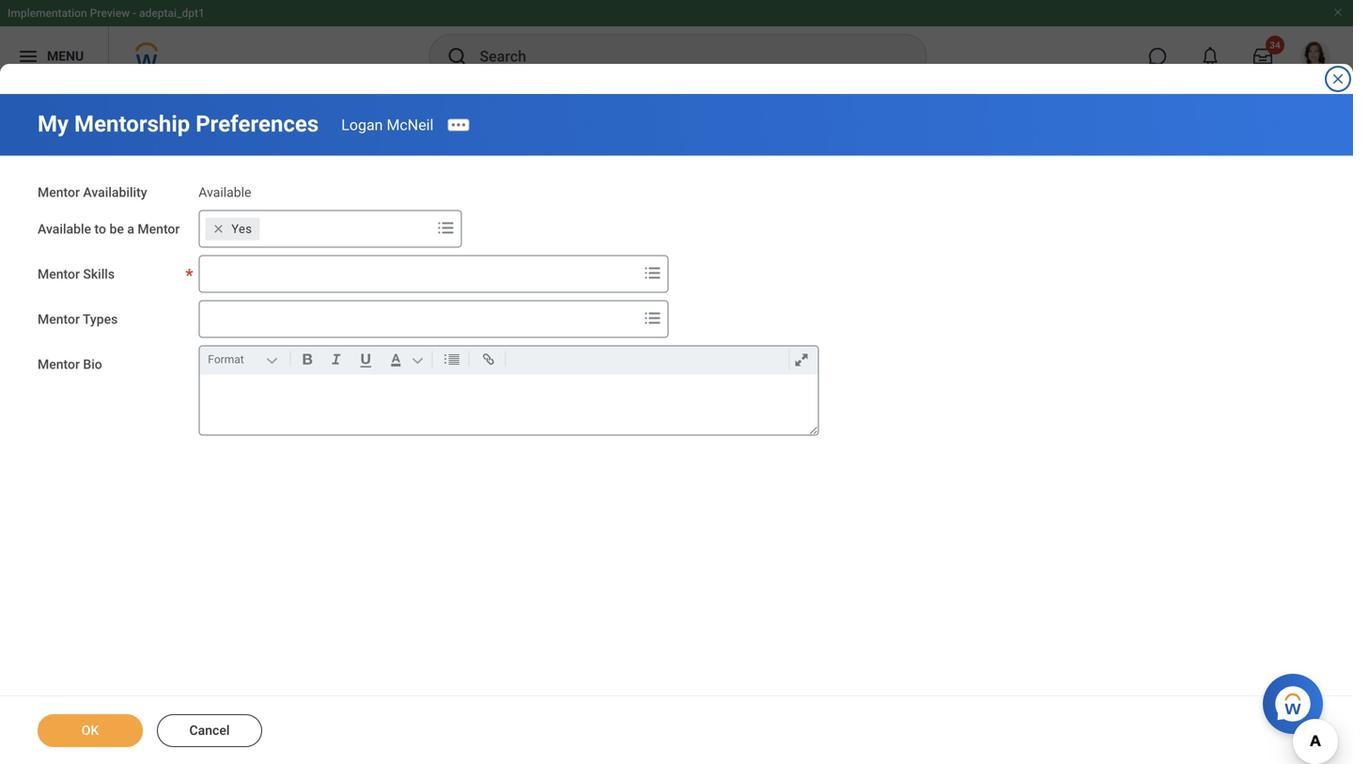 Task type: describe. For each thing, give the bounding box(es) containing it.
profile logan mcneil element
[[1290, 36, 1343, 77]]

mentor types
[[38, 311, 118, 327]]

link image
[[476, 348, 501, 371]]

prompts image for mentor skills
[[642, 262, 664, 284]]

my mentorship preferences main content
[[0, 94, 1354, 764]]

italic image
[[324, 348, 349, 371]]

logan mcneil
[[342, 116, 434, 134]]

a
[[127, 221, 134, 237]]

maximize image
[[789, 348, 815, 371]]

mentor availability element
[[199, 173, 251, 201]]

x small image
[[209, 219, 228, 238]]

availability
[[83, 185, 147, 200]]

types
[[83, 311, 118, 327]]

close environment banner image
[[1333, 7, 1345, 18]]

search image
[[446, 45, 469, 68]]

available for available
[[199, 185, 251, 200]]

format
[[208, 353, 244, 366]]

bulleted list image
[[439, 348, 465, 371]]

mentor bio
[[38, 357, 102, 372]]

preferences
[[196, 110, 319, 137]]

implementation
[[8, 7, 87, 20]]

underline image
[[353, 348, 379, 371]]

prompts image for available to be a mentor
[[435, 216, 457, 239]]

Mentor Types field
[[200, 302, 638, 336]]

yes element
[[232, 220, 252, 237]]

prompts image
[[642, 307, 664, 329]]

format group
[[204, 346, 822, 374]]

my
[[38, 110, 69, 137]]



Task type: locate. For each thing, give the bounding box(es) containing it.
Mentor Bio text field
[[200, 374, 818, 435]]

logan mcneil element
[[342, 116, 434, 134]]

mentorship
[[74, 110, 190, 137]]

to
[[95, 221, 106, 237]]

0 horizontal spatial prompts image
[[435, 216, 457, 239]]

adeptai_dpt1
[[139, 7, 205, 20]]

cancel
[[189, 723, 230, 739]]

be
[[109, 221, 124, 237]]

preview
[[90, 7, 130, 20]]

1 vertical spatial available
[[38, 221, 91, 237]]

my mentorship preferences
[[38, 110, 319, 137]]

cancel button
[[157, 715, 262, 747]]

prompts image up prompts image
[[642, 262, 664, 284]]

mentor left types
[[38, 311, 80, 327]]

close my mentorship preferences image
[[1331, 71, 1346, 87]]

0 horizontal spatial available
[[38, 221, 91, 237]]

-
[[133, 7, 136, 20]]

Mentor Skills field
[[200, 257, 638, 291]]

prompts image up mentor skills field
[[435, 216, 457, 239]]

mentor skills
[[38, 266, 115, 282]]

inbox large image
[[1254, 47, 1273, 66]]

mentor for mentor availability
[[38, 185, 80, 200]]

notifications large image
[[1202, 47, 1220, 66]]

mentor left availability
[[38, 185, 80, 200]]

yes, press delete to clear value. option
[[205, 217, 260, 240]]

mentor left bio
[[38, 357, 80, 372]]

ok
[[82, 723, 99, 739]]

skills
[[83, 266, 115, 282]]

1 horizontal spatial available
[[199, 185, 251, 200]]

mentor availability
[[38, 185, 147, 200]]

0 vertical spatial available
[[199, 185, 251, 200]]

available to be a mentor
[[38, 221, 180, 237]]

prompts image
[[435, 216, 457, 239], [642, 262, 664, 284]]

mentor for mentor bio
[[38, 357, 80, 372]]

mentor right a on the left of page
[[138, 221, 180, 237]]

format button
[[204, 349, 286, 370]]

available left the to
[[38, 221, 91, 237]]

0 vertical spatial prompts image
[[435, 216, 457, 239]]

mentor for mentor types
[[38, 311, 80, 327]]

mentor
[[38, 185, 80, 200], [138, 221, 180, 237], [38, 266, 80, 282], [38, 311, 80, 327], [38, 357, 80, 372]]

my mentorship preferences dialog
[[0, 0, 1354, 764]]

available
[[199, 185, 251, 200], [38, 221, 91, 237]]

workday assistant region
[[1264, 667, 1331, 734]]

mentor left skills
[[38, 266, 80, 282]]

implementation preview -   adeptai_dpt1 banner
[[0, 0, 1354, 87]]

implementation preview -   adeptai_dpt1
[[8, 7, 205, 20]]

ok button
[[38, 715, 143, 747]]

bio
[[83, 357, 102, 372]]

mentor for mentor skills
[[38, 266, 80, 282]]

1 horizontal spatial prompts image
[[642, 262, 664, 284]]

1 vertical spatial prompts image
[[642, 262, 664, 284]]

available up x small icon
[[199, 185, 251, 200]]

logan
[[342, 116, 383, 134]]

bold image
[[295, 348, 320, 371]]

yes
[[232, 222, 252, 236]]

available for available to be a mentor
[[38, 221, 91, 237]]

mcneil
[[387, 116, 434, 134]]



Task type: vqa. For each thing, say whether or not it's contained in the screenshot.
job image
no



